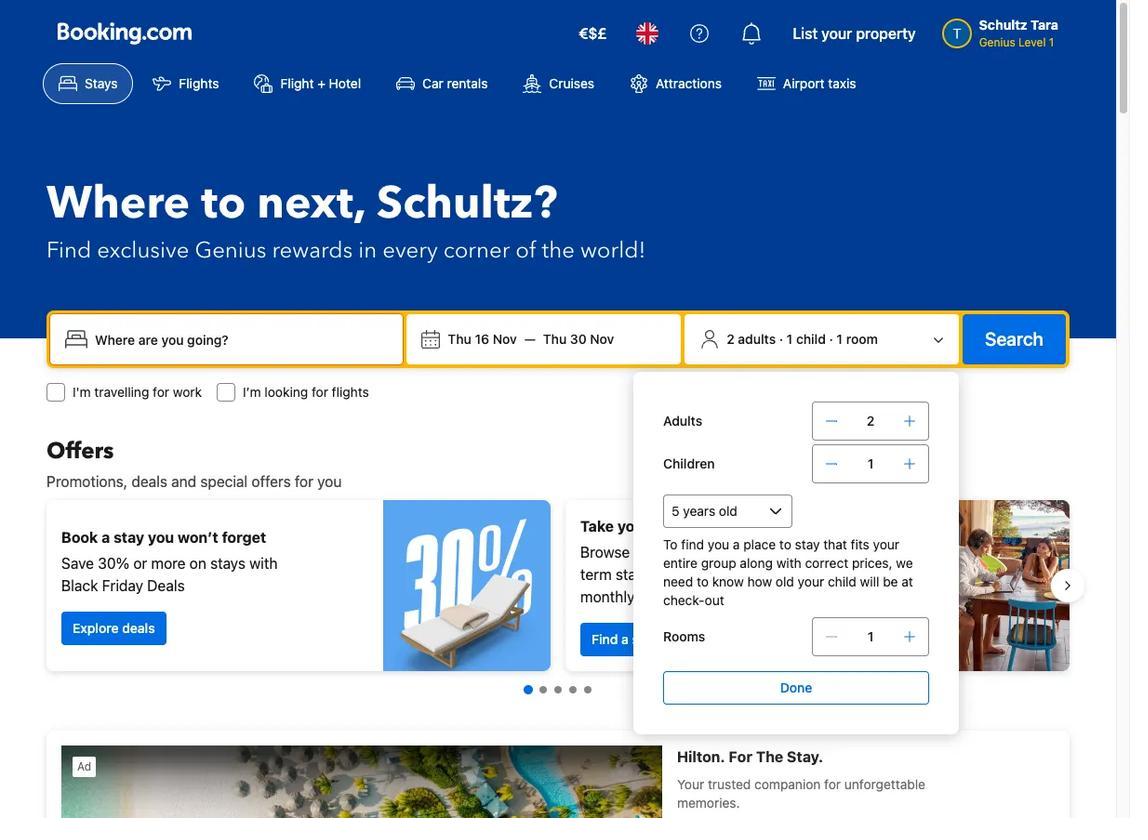 Task type: locate. For each thing, give the bounding box(es) containing it.
property
[[856, 25, 916, 42]]

world!
[[581, 235, 646, 266]]

0 vertical spatial child
[[796, 331, 826, 347]]

stay inside book a stay you won't forget save 30% or more on stays with black friday deals
[[114, 529, 144, 546]]

at
[[700, 567, 713, 583], [902, 574, 914, 590]]

your inside take your longest holiday yet browse properties offering long- term stays, many at reduced monthly rates.
[[618, 518, 650, 535]]

your right take
[[618, 518, 650, 535]]

0 horizontal spatial you
[[148, 529, 174, 546]]

airport taxis
[[783, 75, 857, 91]]

i'm
[[73, 384, 91, 400]]

1 horizontal spatial child
[[828, 574, 857, 590]]

1 horizontal spatial ·
[[830, 331, 834, 347]]

0 horizontal spatial to
[[201, 173, 246, 234]]

offering
[[707, 544, 760, 561]]

—
[[525, 331, 536, 347]]

child down the correct at the right bottom of the page
[[828, 574, 857, 590]]

2 vertical spatial to
[[697, 574, 709, 590]]

0 horizontal spatial a
[[102, 529, 110, 546]]

know
[[712, 574, 744, 590]]

1 horizontal spatial at
[[902, 574, 914, 590]]

stay for find a stay
[[632, 632, 658, 648]]

1 horizontal spatial thu
[[543, 331, 567, 347]]

0 horizontal spatial child
[[796, 331, 826, 347]]

0 horizontal spatial at
[[700, 567, 713, 583]]

2 horizontal spatial stay
[[795, 537, 820, 553]]

in
[[358, 235, 377, 266]]

stays link
[[43, 63, 133, 104]]

you right offers at the left bottom
[[317, 474, 342, 490]]

your
[[822, 25, 853, 42], [618, 518, 650, 535], [873, 537, 900, 553], [798, 574, 825, 590]]

· right adults
[[780, 331, 783, 347]]

genius
[[979, 35, 1016, 49], [195, 235, 266, 266]]

entire
[[663, 555, 698, 571]]

monthly
[[581, 589, 635, 606]]

offers main content
[[32, 436, 1085, 819]]

your account menu schultz tara genius level 1 element
[[942, 8, 1066, 51]]

save
[[61, 555, 94, 572]]

thu left 30
[[543, 331, 567, 347]]

child left room
[[796, 331, 826, 347]]

2 horizontal spatial you
[[708, 537, 730, 553]]

genius inside schultz tara genius level 1
[[979, 35, 1016, 49]]

you up group
[[708, 537, 730, 553]]

progress bar
[[524, 686, 592, 695]]

0 vertical spatial genius
[[979, 35, 1016, 49]]

search
[[985, 328, 1044, 350]]

more
[[151, 555, 186, 572]]

to find you a place to stay that fits your entire group along with correct prices, we need to know how old your child will be at check-out
[[663, 537, 914, 609]]

long-
[[764, 544, 800, 561]]

for for work
[[153, 384, 169, 400]]

1 horizontal spatial 2
[[867, 413, 875, 429]]

browse
[[581, 544, 630, 561]]

child
[[796, 331, 826, 347], [828, 574, 857, 590]]

2 adults · 1 child · 1 room button
[[692, 322, 952, 357]]

· left room
[[830, 331, 834, 347]]

2 inside button
[[727, 331, 735, 347]]

your up prices,
[[873, 537, 900, 553]]

1 nov from the left
[[493, 331, 517, 347]]

at up out
[[700, 567, 713, 583]]

longest
[[654, 518, 708, 535]]

attractions
[[656, 75, 722, 91]]

car rentals
[[423, 75, 488, 91]]

booking.com image
[[58, 22, 192, 45]]

child inside button
[[796, 331, 826, 347]]

flight
[[280, 75, 314, 91]]

Where are you going? field
[[87, 323, 396, 356]]

a for find a stay
[[622, 632, 629, 648]]

genius down schultz
[[979, 35, 1016, 49]]

on
[[190, 555, 206, 572]]

1 horizontal spatial genius
[[979, 35, 1016, 49]]

a down holiday
[[733, 537, 740, 553]]

2 down room
[[867, 413, 875, 429]]

stay up the correct at the right bottom of the page
[[795, 537, 820, 553]]

thu 30 nov button
[[536, 323, 622, 356]]

friday
[[102, 578, 143, 595]]

1 down will
[[868, 629, 874, 645]]

list your property link
[[782, 11, 927, 56]]

flights
[[179, 75, 219, 91]]

find down monthly
[[592, 632, 618, 648]]

we
[[896, 555, 913, 571]]

a right book at the left bottom of the page
[[102, 529, 110, 546]]

0 horizontal spatial nov
[[493, 331, 517, 347]]

2 horizontal spatial a
[[733, 537, 740, 553]]

for left the flights
[[312, 384, 328, 400]]

to
[[201, 173, 246, 234], [780, 537, 792, 553], [697, 574, 709, 590]]

1 vertical spatial find
[[592, 632, 618, 648]]

nov
[[493, 331, 517, 347], [590, 331, 614, 347]]

1 vertical spatial child
[[828, 574, 857, 590]]

a inside book a stay you won't forget save 30% or more on stays with black friday deals
[[102, 529, 110, 546]]

at right be
[[902, 574, 914, 590]]

0 horizontal spatial thu
[[448, 331, 472, 347]]

1 vertical spatial genius
[[195, 235, 266, 266]]

offers
[[47, 436, 114, 467]]

1 · from the left
[[780, 331, 783, 347]]

for
[[153, 384, 169, 400], [312, 384, 328, 400], [295, 474, 313, 490]]

30
[[570, 331, 587, 347]]

0 horizontal spatial ·
[[780, 331, 783, 347]]

you inside book a stay you won't forget save 30% or more on stays with black friday deals
[[148, 529, 174, 546]]

adults
[[663, 413, 703, 429]]

1 horizontal spatial with
[[777, 555, 802, 571]]

2 left adults
[[727, 331, 735, 347]]

with
[[250, 555, 278, 572], [777, 555, 802, 571]]

adults
[[738, 331, 776, 347]]

genius left rewards
[[195, 235, 266, 266]]

along
[[740, 555, 773, 571]]

1 horizontal spatial you
[[317, 474, 342, 490]]

to down yet
[[780, 537, 792, 553]]

flight + hotel
[[280, 75, 361, 91]]

stay left 'rooms' in the bottom right of the page
[[632, 632, 658, 648]]

1 vertical spatial deals
[[122, 621, 155, 636]]

stay up or
[[114, 529, 144, 546]]

deals right explore
[[122, 621, 155, 636]]

for left the work
[[153, 384, 169, 400]]

reduced
[[717, 567, 772, 583]]

find inside "where to next, schultz? find exclusive genius rewards in every corner of the world!"
[[47, 235, 91, 266]]

2 with from the left
[[777, 555, 802, 571]]

nov right 16
[[493, 331, 517, 347]]

1 horizontal spatial to
[[697, 574, 709, 590]]

book
[[61, 529, 98, 546]]

nov right 30
[[590, 331, 614, 347]]

you
[[317, 474, 342, 490], [148, 529, 174, 546], [708, 537, 730, 553]]

prices,
[[852, 555, 893, 571]]

1 with from the left
[[250, 555, 278, 572]]

1 horizontal spatial stay
[[632, 632, 658, 648]]

with down forget
[[250, 555, 278, 572]]

deals inside offers promotions, deals and special offers for you
[[131, 474, 167, 490]]

2 for 2
[[867, 413, 875, 429]]

corner
[[444, 235, 510, 266]]

to up out
[[697, 574, 709, 590]]

find down where
[[47, 235, 91, 266]]

will
[[860, 574, 880, 590]]

you up more at the bottom
[[148, 529, 174, 546]]

schultz tara genius level 1
[[979, 17, 1059, 49]]

a down monthly
[[622, 632, 629, 648]]

1 right adults
[[787, 331, 793, 347]]

to left "next,"
[[201, 173, 246, 234]]

advertisement region
[[47, 731, 1070, 819]]

special
[[200, 474, 248, 490]]

deals
[[147, 578, 185, 595]]

0 vertical spatial to
[[201, 173, 246, 234]]

with up old
[[777, 555, 802, 571]]

or
[[133, 555, 147, 572]]

be
[[883, 574, 898, 590]]

deals
[[131, 474, 167, 490], [122, 621, 155, 636]]

1
[[1049, 35, 1055, 49], [787, 331, 793, 347], [837, 331, 843, 347], [868, 456, 874, 472], [868, 629, 874, 645]]

rates.
[[639, 589, 677, 606]]

a
[[102, 529, 110, 546], [733, 537, 740, 553], [622, 632, 629, 648]]

1 vertical spatial 2
[[867, 413, 875, 429]]

1 horizontal spatial find
[[592, 632, 618, 648]]

for right offers at the left bottom
[[295, 474, 313, 490]]

1 horizontal spatial nov
[[590, 331, 614, 347]]

0 vertical spatial 2
[[727, 331, 735, 347]]

0 horizontal spatial with
[[250, 555, 278, 572]]

at inside to find you a place to stay that fits your entire group along with correct prices, we need to know how old your child will be at check-out
[[902, 574, 914, 590]]

i'm travelling for work
[[73, 384, 202, 400]]

2 · from the left
[[830, 331, 834, 347]]

deals left 'and'
[[131, 474, 167, 490]]

old
[[776, 574, 795, 590]]

0 horizontal spatial 2
[[727, 331, 735, 347]]

looking
[[265, 384, 308, 400]]

0 vertical spatial find
[[47, 235, 91, 266]]

stay inside to find you a place to stay that fits your entire group along with correct prices, we need to know how old your child will be at check-out
[[795, 537, 820, 553]]

0 horizontal spatial genius
[[195, 235, 266, 266]]

1 horizontal spatial a
[[622, 632, 629, 648]]

won't
[[178, 529, 218, 546]]

for for flights
[[312, 384, 328, 400]]

thu left 16
[[448, 331, 472, 347]]

0 vertical spatial deals
[[131, 474, 167, 490]]

i'm looking for flights
[[243, 384, 369, 400]]

0 horizontal spatial stay
[[114, 529, 144, 546]]

stay for book a stay you won't forget save 30% or more on stays with black friday deals
[[114, 529, 144, 546]]

1 down tara
[[1049, 35, 1055, 49]]

1 vertical spatial to
[[780, 537, 792, 553]]

region
[[32, 493, 1085, 679]]

and
[[171, 474, 197, 490]]

30%
[[98, 555, 129, 572]]

find
[[47, 235, 91, 266], [592, 632, 618, 648]]

0 horizontal spatial find
[[47, 235, 91, 266]]

where to next, schultz? find exclusive genius rewards in every corner of the world!
[[47, 173, 646, 266]]

with inside book a stay you won't forget save 30% or more on stays with black friday deals
[[250, 555, 278, 572]]

search button
[[963, 314, 1066, 365]]

attractions link
[[614, 63, 738, 104]]

genius inside "where to next, schultz? find exclusive genius rewards in every corner of the world!"
[[195, 235, 266, 266]]



Task type: describe. For each thing, give the bounding box(es) containing it.
check-
[[663, 593, 705, 609]]

group
[[701, 555, 737, 571]]

2 for 2 adults · 1 child · 1 room
[[727, 331, 735, 347]]

€$£ button
[[568, 11, 618, 56]]

i'm
[[243, 384, 261, 400]]

cruises
[[549, 75, 595, 91]]

16
[[475, 331, 489, 347]]

search for black friday deals on stays image
[[383, 501, 551, 672]]

flights link
[[137, 63, 235, 104]]

take your longest holiday yet image
[[903, 501, 1070, 672]]

with inside to find you a place to stay that fits your entire group along with correct prices, we need to know how old your child will be at check-out
[[777, 555, 802, 571]]

take your longest holiday yet browse properties offering long- term stays, many at reduced monthly rates.
[[581, 518, 800, 606]]

car rentals link
[[381, 63, 504, 104]]

find a stay link
[[581, 623, 669, 657]]

2 horizontal spatial to
[[780, 537, 792, 553]]

stays,
[[616, 567, 655, 583]]

+
[[317, 75, 326, 91]]

airport
[[783, 75, 825, 91]]

schultz
[[979, 17, 1028, 33]]

out
[[705, 593, 725, 609]]

cruises link
[[508, 63, 610, 104]]

at inside take your longest holiday yet browse properties offering long- term stays, many at reduced monthly rates.
[[700, 567, 713, 583]]

next,
[[257, 173, 366, 234]]

promotions,
[[47, 474, 128, 490]]

forget
[[222, 529, 266, 546]]

flights
[[332, 384, 369, 400]]

properties
[[634, 544, 703, 561]]

find a stay
[[592, 632, 658, 648]]

a for book a stay you won't forget save 30% or more on stays with black friday deals
[[102, 529, 110, 546]]

every
[[383, 235, 438, 266]]

list your property
[[793, 25, 916, 42]]

hotel
[[329, 75, 361, 91]]

work
[[173, 384, 202, 400]]

1 inside schultz tara genius level 1
[[1049, 35, 1055, 49]]

offers
[[252, 474, 291, 490]]

the
[[542, 235, 575, 266]]

black
[[61, 578, 98, 595]]

schultz?
[[377, 173, 558, 234]]

to inside "where to next, schultz? find exclusive genius rewards in every corner of the world!"
[[201, 173, 246, 234]]

list
[[793, 25, 818, 42]]

take
[[581, 518, 614, 535]]

child inside to find you a place to stay that fits your entire group along with correct prices, we need to know how old your child will be at check-out
[[828, 574, 857, 590]]

that
[[824, 537, 847, 553]]

term
[[581, 567, 612, 583]]

exclusive
[[97, 235, 189, 266]]

holiday
[[711, 518, 764, 535]]

level
[[1019, 35, 1046, 49]]

for inside offers promotions, deals and special offers for you
[[295, 474, 313, 490]]

to
[[663, 537, 678, 553]]

1 up fits
[[868, 456, 874, 472]]

rentals
[[447, 75, 488, 91]]

done button
[[663, 672, 930, 705]]

yet
[[767, 518, 790, 535]]

region containing take your longest holiday yet
[[32, 493, 1085, 679]]

1 thu from the left
[[448, 331, 472, 347]]

thu 16 nov button
[[440, 323, 525, 356]]

you inside offers promotions, deals and special offers for you
[[317, 474, 342, 490]]

many
[[659, 567, 696, 583]]

stays
[[85, 75, 118, 91]]

explore deals link
[[61, 612, 166, 646]]

you inside to find you a place to stay that fits your entire group along with correct prices, we need to know how old your child will be at check-out
[[708, 537, 730, 553]]

offers promotions, deals and special offers for you
[[47, 436, 342, 490]]

need
[[663, 574, 693, 590]]

find inside offers main content
[[592, 632, 618, 648]]

find
[[681, 537, 704, 553]]

your right list
[[822, 25, 853, 42]]

rooms
[[663, 629, 706, 645]]

1 left room
[[837, 331, 843, 347]]

taxis
[[828, 75, 857, 91]]

€$£
[[579, 25, 607, 42]]

book a stay you won't forget save 30% or more on stays with black friday deals
[[61, 529, 278, 595]]

stays
[[210, 555, 246, 572]]

your down the correct at the right bottom of the page
[[798, 574, 825, 590]]

flight + hotel link
[[239, 63, 377, 104]]

a inside to find you a place to stay that fits your entire group along with correct prices, we need to know how old your child will be at check-out
[[733, 537, 740, 553]]

travelling
[[94, 384, 149, 400]]

fits
[[851, 537, 870, 553]]

place
[[744, 537, 776, 553]]

room
[[846, 331, 878, 347]]

airport taxis link
[[742, 63, 872, 104]]

car
[[423, 75, 444, 91]]

of
[[516, 235, 537, 266]]

explore deals
[[73, 621, 155, 636]]

how
[[748, 574, 772, 590]]

done
[[780, 680, 813, 696]]

2 nov from the left
[[590, 331, 614, 347]]

tara
[[1031, 17, 1059, 33]]

deals inside explore deals link
[[122, 621, 155, 636]]

where
[[47, 173, 190, 234]]

2 adults · 1 child · 1 room
[[727, 331, 878, 347]]

2 thu from the left
[[543, 331, 567, 347]]

explore
[[73, 621, 119, 636]]

progress bar inside offers main content
[[524, 686, 592, 695]]



Task type: vqa. For each thing, say whether or not it's contained in the screenshot.
right time
no



